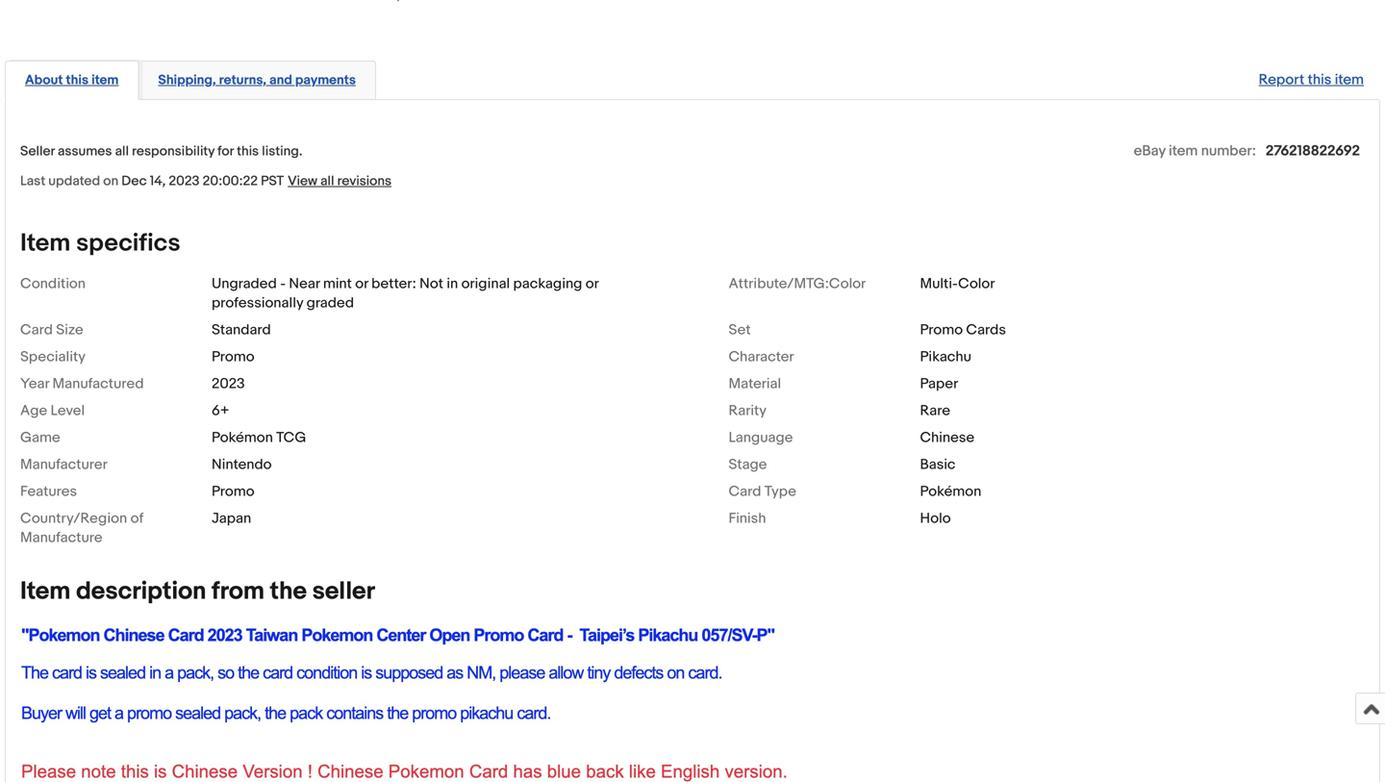 Task type: describe. For each thing, give the bounding box(es) containing it.
level
[[51, 402, 85, 420]]

promo for card type
[[212, 483, 255, 500]]

and
[[270, 72, 292, 89]]

year manufactured
[[20, 375, 144, 393]]

multi-color
[[921, 275, 996, 293]]

ebay item number: 276218822692
[[1135, 142, 1361, 160]]

country/region of manufacture
[[20, 510, 143, 547]]

features
[[20, 483, 77, 500]]

this for about
[[66, 72, 89, 89]]

in
[[447, 275, 458, 293]]

japan
[[212, 510, 251, 527]]

-
[[280, 275, 286, 293]]

card size
[[20, 321, 83, 339]]

dec
[[122, 173, 147, 190]]

cards
[[967, 321, 1007, 339]]

assumes
[[58, 143, 112, 160]]

this for report
[[1309, 71, 1332, 89]]

1 vertical spatial all
[[321, 173, 334, 190]]

ebay
[[1135, 142, 1166, 160]]

1 or from the left
[[355, 275, 368, 293]]

view
[[288, 173, 318, 190]]

not
[[420, 275, 444, 293]]

updated
[[48, 173, 100, 190]]

speciality
[[20, 348, 86, 366]]

character
[[729, 348, 795, 366]]

description
[[76, 577, 206, 607]]

payments
[[295, 72, 356, 89]]

tab list containing about this item
[[5, 57, 1381, 100]]

about
[[25, 72, 63, 89]]

listing.
[[262, 143, 303, 160]]

view all revisions link
[[284, 172, 392, 190]]

on
[[103, 173, 119, 190]]

standard
[[212, 321, 271, 339]]

6+
[[212, 402, 229, 420]]

manufacturer
[[20, 456, 108, 473]]

number:
[[1202, 142, 1257, 160]]

material
[[729, 375, 782, 393]]

rare
[[921, 402, 951, 420]]

shipping, returns, and payments button
[[158, 71, 356, 89]]

manufactured
[[52, 375, 144, 393]]

graded
[[307, 294, 354, 312]]

14,
[[150, 173, 166, 190]]

item for about this item
[[92, 72, 119, 89]]

promo cards
[[921, 321, 1007, 339]]

basic
[[921, 456, 956, 473]]

ungraded - near mint or better: not in original packaging or professionally graded
[[212, 275, 599, 312]]

stage
[[729, 456, 768, 473]]

1 horizontal spatial this
[[237, 143, 259, 160]]

country/region
[[20, 510, 127, 527]]

finish
[[729, 510, 767, 527]]

the
[[270, 577, 307, 607]]

size
[[56, 321, 83, 339]]

report this item
[[1260, 71, 1365, 89]]

type
[[765, 483, 797, 500]]

ungraded
[[212, 275, 277, 293]]

pokémon tcg
[[212, 429, 306, 447]]

about this item
[[25, 72, 119, 89]]

pokémon for pokémon tcg
[[212, 429, 273, 447]]

card for card size
[[20, 321, 53, 339]]

of
[[131, 510, 143, 527]]

attribute/mtg:color
[[729, 275, 867, 293]]



Task type: vqa. For each thing, say whether or not it's contained in the screenshot.


Task type: locate. For each thing, give the bounding box(es) containing it.
item for item description from the seller
[[20, 577, 71, 607]]

better:
[[372, 275, 417, 293]]

None text field
[[276, 0, 516, 4]]

1 vertical spatial pokémon
[[921, 483, 982, 500]]

0 vertical spatial all
[[115, 143, 129, 160]]

paper
[[921, 375, 959, 393]]

language
[[729, 429, 793, 447]]

card up speciality
[[20, 321, 53, 339]]

0 vertical spatial card
[[20, 321, 53, 339]]

color
[[959, 275, 996, 293]]

1 horizontal spatial item
[[1170, 142, 1199, 160]]

item right report
[[1336, 71, 1365, 89]]

packaging
[[514, 275, 583, 293]]

276218822692
[[1267, 142, 1361, 160]]

0 horizontal spatial card
[[20, 321, 53, 339]]

set
[[729, 321, 751, 339]]

item for report this item
[[1336, 71, 1365, 89]]

original
[[462, 275, 510, 293]]

this right for in the left top of the page
[[237, 143, 259, 160]]

item
[[20, 229, 71, 258], [20, 577, 71, 607]]

card for card type
[[729, 483, 762, 500]]

or right the packaging
[[586, 275, 599, 293]]

multi-
[[921, 275, 959, 293]]

1 item from the top
[[20, 229, 71, 258]]

nintendo
[[212, 456, 272, 473]]

chinese
[[921, 429, 975, 447]]

holo
[[921, 510, 951, 527]]

0 horizontal spatial this
[[66, 72, 89, 89]]

20:00:22
[[203, 173, 258, 190]]

pokémon for pokémon
[[921, 483, 982, 500]]

this
[[1309, 71, 1332, 89], [66, 72, 89, 89], [237, 143, 259, 160]]

condition
[[20, 275, 86, 293]]

revisions
[[337, 173, 392, 190]]

responsibility
[[132, 143, 215, 160]]

shipping, returns, and payments
[[158, 72, 356, 89]]

1 horizontal spatial or
[[586, 275, 599, 293]]

1 horizontal spatial pokémon
[[921, 483, 982, 500]]

report
[[1260, 71, 1305, 89]]

1 vertical spatial 2023
[[212, 375, 245, 393]]

promo for character
[[212, 348, 255, 366]]

2 vertical spatial promo
[[212, 483, 255, 500]]

from
[[212, 577, 265, 607]]

2 horizontal spatial item
[[1336, 71, 1365, 89]]

pokémon
[[212, 429, 273, 447], [921, 483, 982, 500]]

card
[[20, 321, 53, 339], [729, 483, 762, 500]]

year
[[20, 375, 49, 393]]

0 vertical spatial 2023
[[169, 173, 200, 190]]

all
[[115, 143, 129, 160], [321, 173, 334, 190]]

pikachu
[[921, 348, 972, 366]]

1 vertical spatial item
[[20, 577, 71, 607]]

this inside button
[[66, 72, 89, 89]]

1 horizontal spatial 2023
[[212, 375, 245, 393]]

seller assumes all responsibility for this listing.
[[20, 143, 303, 160]]

specifics
[[76, 229, 181, 258]]

2 horizontal spatial this
[[1309, 71, 1332, 89]]

1 vertical spatial card
[[729, 483, 762, 500]]

0 vertical spatial promo
[[921, 321, 964, 339]]

returns,
[[219, 72, 267, 89]]

this right the about
[[66, 72, 89, 89]]

item
[[1336, 71, 1365, 89], [92, 72, 119, 89], [1170, 142, 1199, 160]]

0 horizontal spatial item
[[92, 72, 119, 89]]

pokémon down basic
[[921, 483, 982, 500]]

item for item specifics
[[20, 229, 71, 258]]

2 item from the top
[[20, 577, 71, 607]]

0 horizontal spatial or
[[355, 275, 368, 293]]

0 horizontal spatial all
[[115, 143, 129, 160]]

about this item button
[[25, 71, 119, 89]]

game
[[20, 429, 60, 447]]

last
[[20, 173, 45, 190]]

promo up pikachu
[[921, 321, 964, 339]]

0 vertical spatial item
[[20, 229, 71, 258]]

promo
[[921, 321, 964, 339], [212, 348, 255, 366], [212, 483, 255, 500]]

or right mint
[[355, 275, 368, 293]]

card up finish
[[729, 483, 762, 500]]

item inside button
[[92, 72, 119, 89]]

1 horizontal spatial card
[[729, 483, 762, 500]]

0 horizontal spatial 2023
[[169, 173, 200, 190]]

1 horizontal spatial all
[[321, 173, 334, 190]]

mint
[[323, 275, 352, 293]]

promo up japan
[[212, 483, 255, 500]]

seller
[[20, 143, 55, 160]]

shipping,
[[158, 72, 216, 89]]

all up "on"
[[115, 143, 129, 160]]

all right view
[[321, 173, 334, 190]]

2023
[[169, 173, 200, 190], [212, 375, 245, 393]]

1 vertical spatial promo
[[212, 348, 255, 366]]

report this item link
[[1250, 62, 1374, 98]]

item description from the seller
[[20, 577, 375, 607]]

age level
[[20, 402, 85, 420]]

pokémon up nintendo
[[212, 429, 273, 447]]

rarity
[[729, 402, 767, 420]]

item right ebay
[[1170, 142, 1199, 160]]

0 horizontal spatial pokémon
[[212, 429, 273, 447]]

seller
[[313, 577, 375, 607]]

item down manufacture
[[20, 577, 71, 607]]

manufacture
[[20, 529, 103, 547]]

for
[[218, 143, 234, 160]]

tcg
[[276, 429, 306, 447]]

2 or from the left
[[586, 275, 599, 293]]

0 vertical spatial pokémon
[[212, 429, 273, 447]]

item up condition
[[20, 229, 71, 258]]

near
[[289, 275, 320, 293]]

promo down the 'standard'
[[212, 348, 255, 366]]

2023 up 6+
[[212, 375, 245, 393]]

item right the about
[[92, 72, 119, 89]]

card type
[[729, 483, 797, 500]]

tab list
[[5, 57, 1381, 100]]

2023 right the 14,
[[169, 173, 200, 190]]

age
[[20, 402, 47, 420]]

this right report
[[1309, 71, 1332, 89]]

item specifics
[[20, 229, 181, 258]]

last updated on dec 14, 2023 20:00:22 pst view all revisions
[[20, 173, 392, 190]]

pst
[[261, 173, 284, 190]]

professionally
[[212, 294, 303, 312]]



